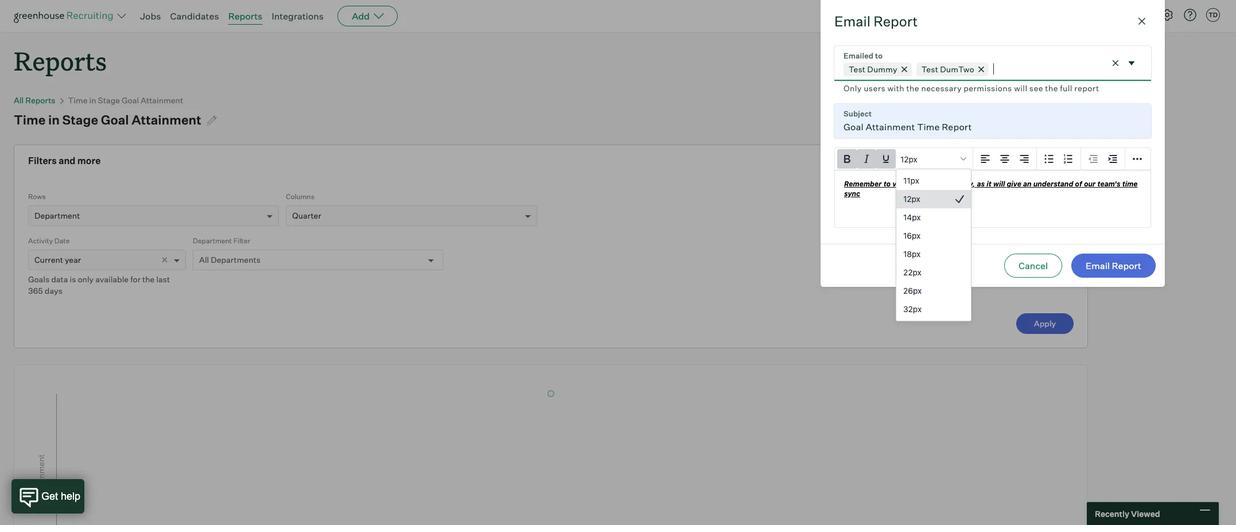 Task type: locate. For each thing, give the bounding box(es) containing it.
2 horizontal spatial the
[[1045, 83, 1058, 93]]

users
[[864, 83, 886, 93]]

in
[[89, 95, 96, 105], [48, 112, 60, 128]]

none field containing test dummy
[[834, 46, 1151, 95]]

reports
[[228, 10, 262, 22], [14, 44, 107, 77], [25, 95, 55, 105]]

None text field
[[834, 104, 1151, 139]]

0 horizontal spatial in
[[48, 112, 60, 128]]

1 vertical spatial report
[[1112, 260, 1141, 272]]

0 horizontal spatial email
[[834, 12, 871, 30]]

None field
[[834, 46, 1151, 95]]

test dumtwo
[[922, 64, 974, 74]]

email report inside button
[[1086, 260, 1141, 272]]

12px button
[[896, 149, 970, 169]]

all departments
[[199, 255, 260, 265]]

1 horizontal spatial the
[[906, 83, 919, 93]]

32px
[[903, 304, 922, 314]]

1 horizontal spatial test
[[922, 64, 938, 74]]

report
[[1074, 83, 1099, 93]]

1 vertical spatial stage
[[62, 112, 98, 128]]

department option
[[34, 211, 80, 220]]

reports link
[[228, 10, 262, 22]]

email
[[834, 12, 871, 30], [1086, 260, 1110, 272]]

1 vertical spatial department
[[193, 237, 232, 245]]

0 horizontal spatial report
[[874, 12, 918, 30]]

1 vertical spatial email
[[1086, 260, 1110, 272]]

12px for 12px checkbox item
[[903, 194, 920, 204]]

all
[[14, 95, 24, 105], [199, 255, 209, 265]]

configure image
[[1160, 8, 1174, 22]]

report inside button
[[1112, 260, 1141, 272]]

last
[[156, 274, 170, 284]]

0 horizontal spatial all
[[14, 95, 24, 105]]

more
[[77, 155, 101, 167]]

1 horizontal spatial email
[[1086, 260, 1110, 272]]

report
[[874, 12, 918, 30], [1112, 260, 1141, 272]]

department up date
[[34, 211, 80, 220]]

365
[[28, 286, 43, 296]]

1 horizontal spatial report
[[1112, 260, 1141, 272]]

save and schedule this report to revisit it! element
[[853, 107, 906, 128]]

test for test dummy
[[849, 64, 866, 74]]

edit schedule button
[[906, 107, 987, 128]]

1 vertical spatial all
[[199, 255, 209, 265]]

quarter
[[292, 211, 321, 220]]

all for all departments
[[199, 255, 209, 265]]

is
[[70, 274, 76, 284]]

0 vertical spatial email report
[[834, 12, 918, 30]]

12px
[[900, 154, 918, 164], [903, 194, 920, 204]]

1 vertical spatial email report
[[1086, 260, 1141, 272]]

14px
[[903, 213, 921, 222]]

1 vertical spatial attainment
[[132, 112, 201, 128]]

goals
[[28, 274, 49, 284]]

time in stage goal attainment link
[[68, 95, 183, 105]]

0 horizontal spatial test
[[849, 64, 866, 74]]

time down all reports link
[[14, 112, 46, 128]]

0 vertical spatial department
[[34, 211, 80, 220]]

1 horizontal spatial in
[[89, 95, 96, 105]]

1 vertical spatial time
[[14, 112, 46, 128]]

0 vertical spatial reports
[[228, 10, 262, 22]]

xychart image
[[28, 365, 1074, 525]]

0 vertical spatial report
[[874, 12, 918, 30]]

add button
[[338, 6, 398, 26]]

0 vertical spatial 12px
[[900, 154, 918, 164]]

recently viewed
[[1095, 509, 1160, 519]]

1 test from the left
[[849, 64, 866, 74]]

data
[[51, 274, 68, 284]]

activity date
[[28, 237, 70, 245]]

will
[[1014, 83, 1028, 93]]

full
[[1060, 83, 1073, 93]]

goals data is only available for the last 365 days
[[28, 274, 170, 296]]

current
[[34, 255, 63, 265]]

time right all reports
[[68, 95, 88, 105]]

time
[[68, 95, 88, 105], [14, 112, 46, 128]]

1 horizontal spatial department
[[193, 237, 232, 245]]

the right the with
[[906, 83, 919, 93]]

all reports
[[14, 95, 55, 105]]

1 vertical spatial goal
[[101, 112, 129, 128]]

the right for
[[142, 274, 155, 284]]

0 vertical spatial email
[[834, 12, 871, 30]]

toolbar
[[973, 148, 1037, 171], [1037, 148, 1081, 171], [1081, 148, 1125, 171]]

department for department filter
[[193, 237, 232, 245]]

dumtwo
[[940, 64, 974, 74]]

1 horizontal spatial time
[[68, 95, 88, 105]]

26px
[[903, 286, 922, 296]]

with
[[888, 83, 904, 93]]

test
[[849, 64, 866, 74], [922, 64, 938, 74]]

goal
[[122, 95, 139, 105], [101, 112, 129, 128]]

recently
[[1095, 509, 1129, 519]]

viewed
[[1131, 509, 1160, 519]]

department up all departments
[[193, 237, 232, 245]]

close modal icon image
[[1135, 14, 1149, 28]]

2 test from the left
[[922, 64, 938, 74]]

columns
[[286, 192, 314, 201]]

1 vertical spatial 12px
[[903, 194, 920, 204]]

12px inside popup button
[[900, 154, 918, 164]]

current year
[[34, 255, 81, 265]]

None text field
[[993, 62, 998, 76]]

0 horizontal spatial department
[[34, 211, 80, 220]]

16px
[[903, 231, 921, 241]]

1 horizontal spatial email report
[[1086, 260, 1141, 272]]

12px group
[[835, 148, 1151, 171]]

0 vertical spatial all
[[14, 95, 24, 105]]

email report
[[834, 12, 918, 30], [1086, 260, 1141, 272]]

the inside the goals data is only available for the last 365 days
[[142, 274, 155, 284]]

only users with the necessary permissions will see the full report
[[844, 83, 1099, 93]]

12px up 11px
[[900, 154, 918, 164]]

test up necessary
[[922, 64, 938, 74]]

the
[[906, 83, 919, 93], [1045, 83, 1058, 93], [142, 274, 155, 284]]

1 horizontal spatial all
[[199, 255, 209, 265]]

cancel
[[1019, 260, 1048, 272]]

for
[[130, 274, 141, 284]]

0 horizontal spatial the
[[142, 274, 155, 284]]

dummy
[[867, 64, 897, 74]]

td button
[[1206, 8, 1220, 22]]

td
[[1209, 11, 1218, 19]]

schedule
[[937, 113, 972, 122]]

0 horizontal spatial email report
[[834, 12, 918, 30]]

attainment
[[141, 95, 183, 105], [132, 112, 201, 128]]

filters
[[28, 155, 57, 167]]

jobs link
[[140, 10, 161, 22]]

department
[[34, 211, 80, 220], [193, 237, 232, 245]]

12px inside checkbox item
[[903, 194, 920, 204]]

all reports link
[[14, 95, 55, 105]]

0 vertical spatial time in stage goal attainment
[[68, 95, 183, 105]]

test up only on the top
[[849, 64, 866, 74]]

the left full
[[1045, 83, 1058, 93]]

stage
[[98, 95, 120, 105], [62, 112, 98, 128]]

12px up 14px
[[903, 194, 920, 204]]

email inside button
[[1086, 260, 1110, 272]]

permissions
[[964, 83, 1012, 93]]

td button
[[1204, 6, 1222, 24]]

0 vertical spatial stage
[[98, 95, 120, 105]]

time in stage goal attainment
[[68, 95, 183, 105], [14, 112, 201, 128]]



Task type: describe. For each thing, give the bounding box(es) containing it.
see
[[1029, 83, 1043, 93]]

×
[[161, 253, 168, 266]]

necessary
[[921, 83, 962, 93]]

current year option
[[34, 255, 81, 265]]

department for department
[[34, 211, 80, 220]]

edit
[[920, 113, 936, 122]]

12px toolbar
[[835, 148, 973, 171]]

3 toolbar from the left
[[1081, 148, 1125, 171]]

toggle flyout image
[[1126, 57, 1137, 69]]

departments
[[211, 255, 260, 265]]

jobs
[[140, 10, 161, 22]]

only
[[844, 83, 862, 93]]

1 vertical spatial in
[[48, 112, 60, 128]]

department filter
[[193, 237, 250, 245]]

0 vertical spatial goal
[[122, 95, 139, 105]]

available
[[95, 274, 129, 284]]

apply
[[1034, 319, 1056, 328]]

integrations link
[[272, 10, 324, 22]]

all for all reports
[[14, 95, 24, 105]]

filters and more
[[28, 155, 101, 167]]

rows
[[28, 192, 46, 201]]

days
[[45, 286, 63, 296]]

test for test dumtwo
[[922, 64, 938, 74]]

and
[[59, 155, 75, 167]]

filter
[[233, 237, 250, 245]]

activity
[[28, 237, 53, 245]]

candidates link
[[170, 10, 219, 22]]

apply button
[[1016, 313, 1074, 334]]

add
[[352, 10, 370, 22]]

0 vertical spatial in
[[89, 95, 96, 105]]

candidates
[[170, 10, 219, 22]]

quarter option
[[292, 211, 321, 220]]

cancel button
[[1004, 254, 1062, 278]]

clear selection image
[[1110, 57, 1121, 69]]

1 vertical spatial reports
[[14, 44, 107, 77]]

edit schedule
[[920, 113, 972, 122]]

Search text field
[[1044, 8, 1137, 24]]

1 toolbar from the left
[[973, 148, 1037, 171]]

2 vertical spatial reports
[[25, 95, 55, 105]]

greenhouse recruiting image
[[14, 9, 117, 23]]

22px
[[903, 268, 922, 277]]

18px
[[903, 249, 921, 259]]

1 vertical spatial time in stage goal attainment
[[14, 112, 201, 128]]

only
[[78, 274, 94, 284]]

12px for 12px popup button
[[900, 154, 918, 164]]

0 vertical spatial attainment
[[141, 95, 183, 105]]

2 toolbar from the left
[[1037, 148, 1081, 171]]

integrations
[[272, 10, 324, 22]]

date
[[54, 237, 70, 245]]

test dummy
[[849, 64, 897, 74]]

0 horizontal spatial time
[[14, 112, 46, 128]]

12px checkbox item
[[896, 190, 971, 209]]

11px
[[903, 176, 919, 186]]

email report button
[[1072, 254, 1156, 278]]

year
[[65, 255, 81, 265]]

0 vertical spatial time
[[68, 95, 88, 105]]



Task type: vqa. For each thing, say whether or not it's contained in the screenshot.
the Apply
yes



